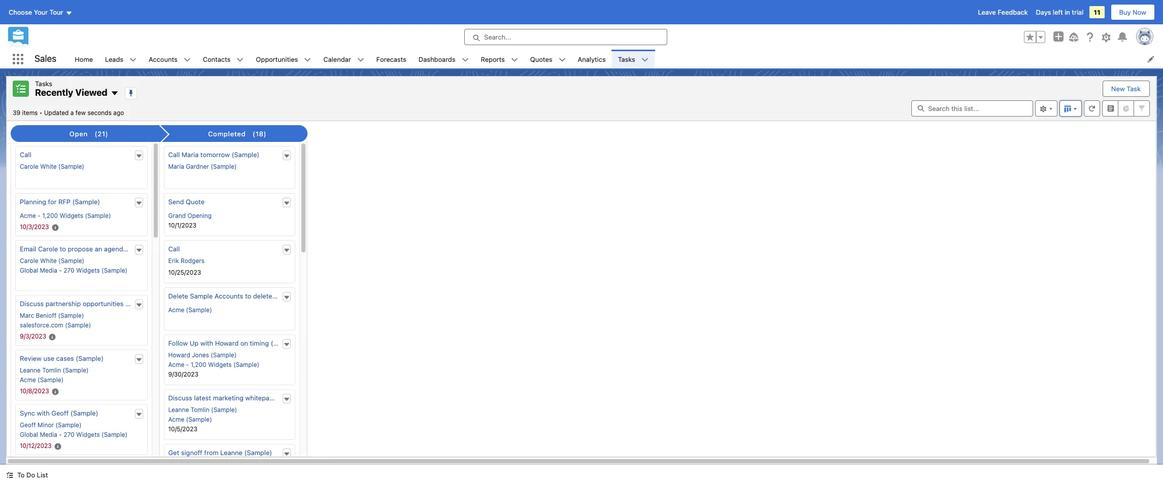 Task type: vqa. For each thing, say whether or not it's contained in the screenshot.
Account in button
no



Task type: locate. For each thing, give the bounding box(es) containing it.
1 vertical spatial white
[[40, 257, 57, 265]]

call link up erik
[[168, 245, 180, 253]]

1 white from the top
[[40, 163, 57, 171]]

text default image inside contacts list item
[[237, 56, 244, 63]]

0 vertical spatial with
[[200, 340, 213, 348]]

acme (sample)
[[168, 307, 212, 314]]

contacts
[[203, 55, 231, 63]]

leanne for review use cases (sample)
[[20, 367, 41, 375]]

to do list
[[17, 472, 48, 480]]

1 horizontal spatial call link
[[168, 245, 180, 253]]

0 vertical spatial leanne tomlin (sample) link
[[20, 367, 89, 375]]

10/25/2023
[[168, 269, 201, 277]]

days left in trial
[[1036, 8, 1084, 16]]

global media - 270 widgets (sample) link for (sample)
[[20, 432, 127, 439]]

acme - 1,200 widgets (sample) link for rfp
[[20, 212, 111, 220]]

text default image inside accounts list item
[[184, 56, 191, 63]]

1,200 down 'jones'
[[191, 361, 206, 369]]

global inside geoff minor (sample) global media - 270 widgets (sample)
[[20, 432, 38, 439]]

media down "geoff minor (sample)" link
[[40, 432, 57, 439]]

leanne inside leanne tomlin (sample) acme (sample)
[[20, 367, 41, 375]]

2 carole white (sample) link from the top
[[20, 257, 84, 265]]

acme
[[20, 212, 36, 220], [168, 307, 184, 314], [168, 361, 184, 369], [20, 377, 36, 384], [168, 416, 184, 424]]

(18)
[[253, 130, 267, 138]]

carole down email
[[20, 257, 38, 265]]

white up for at left top
[[40, 163, 57, 171]]

leanne down review
[[20, 367, 41, 375]]

leanne right from
[[220, 449, 243, 457]]

howard left on
[[215, 340, 239, 348]]

text default image for carole's 'call' 'link'
[[135, 153, 142, 160]]

2 media from the top
[[40, 432, 57, 439]]

1 horizontal spatial tasks
[[618, 55, 636, 63]]

2 global from the top
[[20, 432, 38, 439]]

tour
[[50, 8, 63, 16]]

acme (sample) link up up
[[168, 307, 212, 314]]

task
[[1127, 85, 1141, 93]]

1 vertical spatial leanne tomlin (sample) link
[[168, 407, 237, 414]]

widgets down howard jones (sample) 'link'
[[208, 361, 232, 369]]

10/1/2023
[[168, 222, 197, 230]]

tasks
[[618, 55, 636, 63], [35, 80, 52, 88]]

acme - 1,200 widgets (sample) link down howard jones (sample) 'link'
[[168, 361, 259, 369]]

list containing home
[[69, 50, 1164, 69]]

0 horizontal spatial leanne
[[20, 367, 41, 375]]

text default image inside calendar list item
[[357, 56, 364, 63]]

text default image for contacts link
[[237, 56, 244, 63]]

text default image for quotes link at the left top
[[559, 56, 566, 63]]

text default image inside 'dashboards' list item
[[462, 56, 469, 63]]

270 inside "carole white (sample) global media - 270 widgets (sample)"
[[64, 267, 74, 275]]

call maria tomorrow (sample) link
[[168, 151, 260, 159]]

white inside "carole white (sample) global media - 270 widgets (sample)"
[[40, 257, 57, 265]]

media for carole
[[40, 267, 57, 275]]

white for carole white (sample) global media - 270 widgets (sample)
[[40, 257, 57, 265]]

0 vertical spatial carole white (sample) link
[[20, 163, 84, 171]]

call up maria gardner (sample)
[[168, 151, 180, 159]]

white down 10/3/2023
[[40, 257, 57, 265]]

acme (sample) link up 10/8/2023
[[20, 377, 64, 384]]

text default image for accounts link
[[184, 56, 191, 63]]

1 horizontal spatial tomlin
[[191, 407, 210, 414]]

call
[[20, 151, 31, 159], [168, 151, 180, 159], [168, 245, 180, 253]]

accounts list item
[[143, 50, 197, 69]]

0 vertical spatial geoff
[[51, 410, 69, 418]]

widgets down the sync with geoff (sample) link
[[76, 432, 100, 439]]

global media - 270 widgets (sample) link for propose
[[20, 267, 127, 275]]

sync with geoff (sample) link
[[20, 410, 98, 418]]

2 global media - 270 widgets (sample) link from the top
[[20, 432, 127, 439]]

call link up carole white (sample) on the left
[[20, 151, 31, 159]]

carole inside "carole white (sample) global media - 270 widgets (sample)"
[[20, 257, 38, 265]]

list
[[37, 472, 48, 480]]

acme up 9/30/2023 at the bottom
[[168, 361, 184, 369]]

text default image inside tasks 'list item'
[[642, 56, 649, 63]]

leave feedback
[[978, 8, 1028, 16]]

1,200 down for at left top
[[42, 212, 58, 220]]

1 media from the top
[[40, 267, 57, 275]]

carole white (sample) link
[[20, 163, 84, 171], [20, 257, 84, 265]]

text default image for send quote link
[[283, 200, 290, 207]]

tomorrow
[[200, 151, 230, 159]]

carole white (sample) link up for at left top
[[20, 163, 84, 171]]

home link
[[69, 50, 99, 69]]

1 horizontal spatial geoff
[[51, 410, 69, 418]]

completed
[[208, 130, 246, 138]]

1 vertical spatial global media - 270 widgets (sample) link
[[20, 432, 127, 439]]

do
[[26, 472, 35, 480]]

acme inside leanne tomlin (sample) acme (sample)
[[20, 377, 36, 384]]

39
[[13, 109, 20, 117]]

1 vertical spatial geoff
[[20, 422, 36, 430]]

choose your tour button
[[8, 4, 73, 20]]

benioff
[[36, 312, 56, 320]]

1 vertical spatial tasks
[[35, 80, 52, 88]]

global up 10/12/2023
[[20, 432, 38, 439]]

widgets down email carole to propose an agenda (sample) link
[[76, 267, 100, 275]]

geoff down sync
[[20, 422, 36, 430]]

0 horizontal spatial call link
[[20, 151, 31, 159]]

call up erik
[[168, 245, 180, 253]]

discuss for discuss partnership opportunities (sample)
[[20, 300, 44, 308]]

text default image for the discuss partnership opportunities (sample) link on the bottom left of the page
[[135, 302, 142, 309]]

text default image
[[184, 56, 191, 63], [357, 56, 364, 63], [462, 56, 469, 63], [511, 56, 518, 63], [559, 56, 566, 63], [642, 56, 649, 63], [135, 153, 142, 160], [283, 153, 290, 160], [135, 247, 142, 254], [283, 294, 290, 301], [135, 302, 142, 309], [283, 342, 290, 349], [135, 357, 142, 364]]

carole left to
[[38, 245, 58, 253]]

1 vertical spatial acme - 1,200 widgets (sample) link
[[168, 361, 259, 369]]

0 vertical spatial carole
[[20, 163, 38, 171]]

1 vertical spatial media
[[40, 432, 57, 439]]

1 vertical spatial leanne
[[168, 407, 189, 414]]

acme inside leanne tomlin (sample) acme (sample) 10/5/2023
[[168, 416, 184, 424]]

call link for carole
[[20, 151, 31, 159]]

0 horizontal spatial geoff
[[20, 422, 36, 430]]

get signoff from leanne (sample) link
[[168, 449, 272, 457]]

text default image
[[130, 56, 137, 63], [237, 56, 244, 63], [304, 56, 311, 63], [111, 89, 119, 98], [135, 200, 142, 207], [283, 200, 290, 207], [283, 247, 290, 254], [283, 396, 290, 404], [135, 412, 142, 419], [283, 451, 290, 458], [6, 472, 13, 479]]

send
[[168, 198, 184, 206]]

carole for carole white (sample) global media - 270 widgets (sample)
[[20, 257, 38, 265]]

white for carole white (sample)
[[40, 163, 57, 171]]

270
[[64, 267, 74, 275], [64, 432, 74, 439]]

0 horizontal spatial tomlin
[[42, 367, 61, 375]]

trial
[[1072, 8, 1084, 16]]

geoff up "geoff minor (sample)" link
[[51, 410, 69, 418]]

tomlin inside leanne tomlin (sample) acme (sample) 10/5/2023
[[191, 407, 210, 414]]

geoff
[[51, 410, 69, 418], [20, 422, 36, 430]]

call up carole white (sample) on the left
[[20, 151, 31, 159]]

0 horizontal spatial discuss
[[20, 300, 44, 308]]

2 vertical spatial carole
[[20, 257, 38, 265]]

leanne tomlin (sample) link down the latest
[[168, 407, 237, 414]]

howard jones (sample) acme - 1,200 widgets (sample) 9/30/2023
[[168, 352, 259, 379]]

1 global from the top
[[20, 267, 38, 275]]

get
[[168, 449, 179, 457]]

follow
[[168, 340, 188, 348]]

0 horizontal spatial with
[[37, 410, 50, 418]]

recently viewed
[[35, 87, 108, 98]]

media
[[40, 267, 57, 275], [40, 432, 57, 439]]

carole up the planning
[[20, 163, 38, 171]]

0 vertical spatial tomlin
[[42, 367, 61, 375]]

global inside "carole white (sample) global media - 270 widgets (sample)"
[[20, 267, 38, 275]]

0 horizontal spatial acme - 1,200 widgets (sample) link
[[20, 212, 111, 220]]

acme inside the howard jones (sample) acme - 1,200 widgets (sample) 9/30/2023
[[168, 361, 184, 369]]

text default image inside reports list item
[[511, 56, 518, 63]]

global media - 270 widgets (sample) link down "geoff minor (sample)" link
[[20, 432, 127, 439]]

leanne inside leanne tomlin (sample) acme (sample) 10/5/2023
[[168, 407, 189, 414]]

0 vertical spatial acme - 1,200 widgets (sample) link
[[20, 212, 111, 220]]

text default image inside leads list item
[[130, 56, 137, 63]]

widgets inside "carole white (sample) global media - 270 widgets (sample)"
[[76, 267, 100, 275]]

1 vertical spatial maria
[[168, 163, 184, 171]]

opportunities link
[[250, 50, 304, 69]]

0 vertical spatial call link
[[20, 151, 31, 159]]

search... button
[[465, 29, 668, 45]]

0 horizontal spatial leanne tomlin (sample) link
[[20, 367, 89, 375]]

list
[[69, 50, 1164, 69]]

270 down to
[[64, 267, 74, 275]]

few
[[76, 109, 86, 117]]

0 vertical spatial howard
[[215, 340, 239, 348]]

tomlin
[[42, 367, 61, 375], [191, 407, 210, 414]]

tasks right analytics link
[[618, 55, 636, 63]]

2 white from the top
[[40, 257, 57, 265]]

acme (sample) link up "10/5/2023"
[[168, 416, 212, 424]]

email
[[20, 245, 36, 253]]

9/30/2023
[[168, 371, 199, 379]]

global media - 270 widgets (sample) link down propose
[[20, 267, 127, 275]]

1 vertical spatial acme (sample) link
[[20, 377, 64, 384]]

leanne tomlin (sample) link down use
[[20, 367, 89, 375]]

jones
[[192, 352, 209, 359]]

open
[[69, 130, 88, 138]]

270 inside geoff minor (sample) global media - 270 widgets (sample)
[[64, 432, 74, 439]]

opportunities
[[83, 300, 124, 308]]

from
[[204, 449, 219, 457]]

call maria tomorrow (sample)
[[168, 151, 260, 159]]

•
[[39, 109, 42, 117]]

(sample)
[[232, 151, 260, 159], [58, 163, 84, 171], [211, 163, 237, 171], [72, 198, 100, 206], [85, 212, 111, 220], [129, 245, 156, 253], [58, 257, 84, 265], [102, 267, 127, 275], [125, 300, 153, 308], [186, 307, 212, 314], [58, 312, 84, 320], [65, 322, 91, 330], [271, 340, 299, 348], [211, 352, 237, 359], [76, 355, 104, 363], [234, 361, 259, 369], [63, 367, 89, 375], [38, 377, 64, 384], [282, 394, 309, 403], [211, 407, 237, 414], [70, 410, 98, 418], [186, 416, 212, 424], [56, 422, 82, 430], [102, 432, 127, 439], [244, 449, 272, 457]]

2 vertical spatial acme (sample) link
[[168, 416, 212, 424]]

new task button
[[1104, 81, 1149, 96]]

tasks down sales
[[35, 80, 52, 88]]

follow up with howard on timing (sample)
[[168, 340, 299, 348]]

1 vertical spatial carole white (sample) link
[[20, 257, 84, 265]]

discuss left the latest
[[168, 394, 192, 403]]

1 horizontal spatial discuss
[[168, 394, 192, 403]]

erik rodgers link
[[168, 257, 205, 265]]

0 vertical spatial white
[[40, 163, 57, 171]]

carole white (sample) link for email carole to propose an agenda (sample)
[[20, 257, 84, 265]]

acme for review use cases (sample)
[[20, 377, 36, 384]]

items
[[22, 109, 38, 117]]

1 horizontal spatial howard
[[215, 340, 239, 348]]

left
[[1053, 8, 1063, 16]]

text default image for the follow up with howard on timing (sample) link
[[283, 342, 290, 349]]

1 270 from the top
[[64, 267, 74, 275]]

global
[[20, 267, 38, 275], [20, 432, 38, 439]]

media inside geoff minor (sample) global media - 270 widgets (sample)
[[40, 432, 57, 439]]

- up 9/30/2023 at the bottom
[[186, 361, 189, 369]]

leanne tomlin (sample) link for latest
[[168, 407, 237, 414]]

1 vertical spatial call link
[[168, 245, 180, 253]]

1 horizontal spatial acme - 1,200 widgets (sample) link
[[168, 361, 259, 369]]

acme for follow up with howard on timing (sample)
[[168, 361, 184, 369]]

buy
[[1120, 8, 1131, 16]]

1 vertical spatial 1,200
[[191, 361, 206, 369]]

270 down "geoff minor (sample)" link
[[64, 432, 74, 439]]

2 vertical spatial leanne
[[220, 449, 243, 457]]

discuss up the marc
[[20, 300, 44, 308]]

acme up 10/3/2023
[[20, 212, 36, 220]]

2 horizontal spatial leanne
[[220, 449, 243, 457]]

0 horizontal spatial howard
[[168, 352, 190, 359]]

text default image for leads link
[[130, 56, 137, 63]]

leanne
[[20, 367, 41, 375], [168, 407, 189, 414], [220, 449, 243, 457]]

media up partnership
[[40, 267, 57, 275]]

leanne tomlin (sample) link
[[20, 367, 89, 375], [168, 407, 237, 414]]

days
[[1036, 8, 1051, 16]]

270 for propose
[[64, 267, 74, 275]]

1 vertical spatial with
[[37, 410, 50, 418]]

contacts list item
[[197, 50, 250, 69]]

dashboards
[[419, 55, 456, 63]]

1 vertical spatial tomlin
[[191, 407, 210, 414]]

discuss partnership opportunities (sample)
[[20, 300, 153, 308]]

1 vertical spatial howard
[[168, 352, 190, 359]]

howard down follow
[[168, 352, 190, 359]]

0 horizontal spatial 1,200
[[42, 212, 58, 220]]

- down to
[[59, 267, 62, 275]]

gardner
[[186, 163, 209, 171]]

leanne up "10/5/2023"
[[168, 407, 189, 414]]

1 horizontal spatial leanne tomlin (sample) link
[[168, 407, 237, 414]]

maria gardner (sample)
[[168, 163, 237, 171]]

0 vertical spatial global media - 270 widgets (sample) link
[[20, 267, 127, 275]]

- inside the howard jones (sample) acme - 1,200 widgets (sample) 9/30/2023
[[186, 361, 189, 369]]

carole white (sample) link for call
[[20, 163, 84, 171]]

0 vertical spatial 270
[[64, 267, 74, 275]]

text default image for the sync with geoff (sample) link
[[135, 412, 142, 419]]

to
[[17, 472, 25, 480]]

tasks inside 'list item'
[[618, 55, 636, 63]]

1 horizontal spatial leanne
[[168, 407, 189, 414]]

1,200 inside the howard jones (sample) acme - 1,200 widgets (sample) 9/30/2023
[[191, 361, 206, 369]]

acme (sample) link for discuss latest marketing whitepaper (sample)
[[168, 416, 212, 424]]

with up minor at the bottom left of the page
[[37, 410, 50, 418]]

text default image inside "opportunities" list item
[[304, 56, 311, 63]]

2 270 from the top
[[64, 432, 74, 439]]

recently viewed|tasks|list view element
[[6, 76, 1157, 486]]

maria left the gardner
[[168, 163, 184, 171]]

up
[[190, 340, 199, 348]]

marc benioff (sample) salesforce.com (sample)
[[20, 312, 91, 330]]

acme up 10/8/2023
[[20, 377, 36, 384]]

0 vertical spatial leanne
[[20, 367, 41, 375]]

text default image for email carole to propose an agenda (sample) link
[[135, 247, 142, 254]]

maria up the gardner
[[182, 151, 199, 159]]

text default image inside quotes list item
[[559, 56, 566, 63]]

global for email
[[20, 267, 38, 275]]

None search field
[[912, 100, 1034, 117]]

0 vertical spatial discuss
[[20, 300, 44, 308]]

global down email
[[20, 267, 38, 275]]

text default image for the "tasks" link
[[642, 56, 649, 63]]

follow up with howard on timing (sample) link
[[168, 340, 299, 348]]

1 vertical spatial 270
[[64, 432, 74, 439]]

media inside "carole white (sample) global media - 270 widgets (sample)"
[[40, 267, 57, 275]]

tomlin down use
[[42, 367, 61, 375]]

carole white (sample) link down to
[[20, 257, 84, 265]]

group
[[1024, 31, 1046, 43]]

0 vertical spatial tasks
[[618, 55, 636, 63]]

text default image for discuss latest marketing whitepaper (sample) link
[[283, 396, 290, 404]]

- down "geoff minor (sample)" link
[[59, 432, 62, 439]]

1 vertical spatial global
[[20, 432, 38, 439]]

0 vertical spatial acme (sample) link
[[168, 307, 212, 314]]

howard
[[215, 340, 239, 348], [168, 352, 190, 359]]

review
[[20, 355, 42, 363]]

0 vertical spatial global
[[20, 267, 38, 275]]

forecasts
[[376, 55, 407, 63]]

sync with geoff (sample)
[[20, 410, 98, 418]]

0 vertical spatial media
[[40, 267, 57, 275]]

home
[[75, 55, 93, 63]]

tomlin down the latest
[[191, 407, 210, 414]]

acme - 1,200 widgets (sample) link down rfp
[[20, 212, 111, 220]]

widgets
[[60, 212, 83, 220], [76, 267, 100, 275], [208, 361, 232, 369], [76, 432, 100, 439]]

1 vertical spatial discuss
[[168, 394, 192, 403]]

discuss latest marketing whitepaper (sample)
[[168, 394, 309, 403]]

acme up "10/5/2023"
[[168, 416, 184, 424]]

1 horizontal spatial 1,200
[[191, 361, 206, 369]]

sales
[[35, 53, 56, 64]]

1 carole white (sample) link from the top
[[20, 163, 84, 171]]

1 global media - 270 widgets (sample) link from the top
[[20, 267, 127, 275]]

leanne for discuss latest marketing whitepaper (sample)
[[168, 407, 189, 414]]

tomlin inside leanne tomlin (sample) acme (sample)
[[42, 367, 61, 375]]

with right up
[[200, 340, 213, 348]]



Task type: describe. For each thing, give the bounding box(es) containing it.
1 horizontal spatial with
[[200, 340, 213, 348]]

tomlin for use
[[42, 367, 61, 375]]

leanne tomlin (sample) link for use
[[20, 367, 89, 375]]

quotes link
[[524, 50, 559, 69]]

to
[[60, 245, 66, 253]]

cases
[[56, 355, 74, 363]]

planning for rfp (sample) link
[[20, 198, 100, 206]]

ago
[[113, 109, 124, 117]]

on
[[240, 340, 248, 348]]

39 items • updated a few seconds ago
[[13, 109, 124, 117]]

discuss for discuss latest marketing whitepaper (sample)
[[168, 394, 192, 403]]

in
[[1065, 8, 1071, 16]]

text default image for dashboards link
[[462, 56, 469, 63]]

acme for discuss latest marketing whitepaper (sample)
[[168, 416, 184, 424]]

- inside geoff minor (sample) global media - 270 widgets (sample)
[[59, 432, 62, 439]]

call for carole
[[20, 151, 31, 159]]

erik
[[168, 257, 179, 265]]

an
[[95, 245, 102, 253]]

rodgers
[[181, 257, 205, 265]]

global for sync
[[20, 432, 38, 439]]

email carole to propose an agenda (sample) link
[[20, 245, 156, 253]]

updated
[[44, 109, 69, 117]]

acme (sample) link for review use cases (sample)
[[20, 377, 64, 384]]

tasks list item
[[612, 50, 655, 69]]

grand opening link
[[168, 212, 212, 220]]

review use cases (sample) link
[[20, 355, 104, 363]]

howard jones (sample) link
[[168, 352, 237, 359]]

tomlin for latest
[[191, 407, 210, 414]]

11
[[1094, 8, 1101, 16]]

dashboards link
[[413, 50, 462, 69]]

timing
[[250, 340, 269, 348]]

salesforce.com (sample) link
[[20, 322, 91, 330]]

sync
[[20, 410, 35, 418]]

maria gardner (sample) link
[[168, 163, 237, 171]]

minor
[[38, 422, 54, 430]]

send quote link
[[168, 198, 205, 206]]

analytics
[[578, 55, 606, 63]]

carole white (sample)
[[20, 163, 84, 171]]

leads link
[[99, 50, 130, 69]]

widgets down rfp
[[60, 212, 83, 220]]

new
[[1112, 85, 1125, 93]]

widgets inside geoff minor (sample) global media - 270 widgets (sample)
[[76, 432, 100, 439]]

marc
[[20, 312, 34, 320]]

your
[[34, 8, 48, 16]]

0 vertical spatial maria
[[182, 151, 199, 159]]

search...
[[484, 33, 511, 41]]

geoff inside geoff minor (sample) global media - 270 widgets (sample)
[[20, 422, 36, 430]]

reports
[[481, 55, 505, 63]]

0 horizontal spatial tasks
[[35, 80, 52, 88]]

leanne tomlin (sample) acme (sample) 10/5/2023
[[168, 407, 237, 434]]

widgets inside the howard jones (sample) acme - 1,200 widgets (sample) 9/30/2023
[[208, 361, 232, 369]]

reports link
[[475, 50, 511, 69]]

opportunities list item
[[250, 50, 317, 69]]

acme up follow
[[168, 307, 184, 314]]

- inside "carole white (sample) global media - 270 widgets (sample)"
[[59, 267, 62, 275]]

accounts link
[[143, 50, 184, 69]]

text default image for the calendar link
[[357, 56, 364, 63]]

media for with
[[40, 432, 57, 439]]

10/12/2023
[[20, 443, 52, 450]]

opening
[[188, 212, 212, 220]]

buy now button
[[1111, 4, 1155, 20]]

use
[[43, 355, 54, 363]]

send quote
[[168, 198, 205, 206]]

geoff minor (sample) global media - 270 widgets (sample)
[[20, 422, 127, 439]]

accounts
[[149, 55, 178, 63]]

leave feedback link
[[978, 8, 1028, 16]]

text default image inside to do list button
[[6, 472, 13, 479]]

dashboards list item
[[413, 50, 475, 69]]

call for erik
[[168, 245, 180, 253]]

carole for carole white (sample)
[[20, 163, 38, 171]]

text default image for reports link
[[511, 56, 518, 63]]

marketing
[[213, 394, 244, 403]]

270 for (sample)
[[64, 432, 74, 439]]

recently viewed status
[[13, 109, 44, 117]]

to do list button
[[0, 466, 54, 486]]

carole white (sample) global media - 270 widgets (sample)
[[20, 257, 127, 275]]

howard inside the howard jones (sample) acme - 1,200 widgets (sample) 9/30/2023
[[168, 352, 190, 359]]

reports list item
[[475, 50, 524, 69]]

(21)
[[95, 130, 108, 138]]

10/8/2023
[[20, 388, 49, 396]]

recently
[[35, 87, 73, 98]]

feedback
[[998, 8, 1028, 16]]

new task
[[1112, 85, 1141, 93]]

0 vertical spatial 1,200
[[42, 212, 58, 220]]

opportunities
[[256, 55, 298, 63]]

calendar list item
[[317, 50, 370, 69]]

text default image for call maria tomorrow (sample) link at the top left of the page
[[283, 153, 290, 160]]

now
[[1133, 8, 1147, 16]]

call link for erik
[[168, 245, 180, 253]]

text default image for opportunities link
[[304, 56, 311, 63]]

marc benioff (sample) link
[[20, 312, 84, 320]]

quotes
[[530, 55, 553, 63]]

analytics link
[[572, 50, 612, 69]]

for
[[48, 198, 57, 206]]

- up 10/3/2023
[[38, 212, 41, 220]]

quotes list item
[[524, 50, 572, 69]]

acme - 1,200 widgets (sample)
[[20, 212, 111, 220]]

choose your tour
[[9, 8, 63, 16]]

text default image for planning for rfp (sample) link on the top left of page
[[135, 200, 142, 207]]

calendar
[[324, 55, 351, 63]]

latest
[[194, 394, 211, 403]]

get signoff from leanne (sample)
[[168, 449, 272, 457]]

1 vertical spatial carole
[[38, 245, 58, 253]]

forecasts link
[[370, 50, 413, 69]]

leave
[[978, 8, 996, 16]]

erik rodgers
[[168, 257, 205, 265]]

leads list item
[[99, 50, 143, 69]]

acme - 1,200 widgets (sample) link for with
[[168, 361, 259, 369]]

choose
[[9, 8, 32, 16]]

9/3/2023
[[20, 333, 46, 341]]

tasks link
[[612, 50, 642, 69]]

whitepaper
[[245, 394, 280, 403]]

text default image for 'review use cases (sample)' link
[[135, 357, 142, 364]]

review use cases (sample)
[[20, 355, 104, 363]]

calendar link
[[317, 50, 357, 69]]

grand
[[168, 212, 186, 220]]

signoff
[[181, 449, 202, 457]]

a
[[70, 109, 74, 117]]

Search Recently Viewed list view. search field
[[912, 100, 1034, 117]]

text default image for get signoff from leanne (sample) link
[[283, 451, 290, 458]]

discuss latest marketing whitepaper (sample) link
[[168, 394, 309, 403]]



